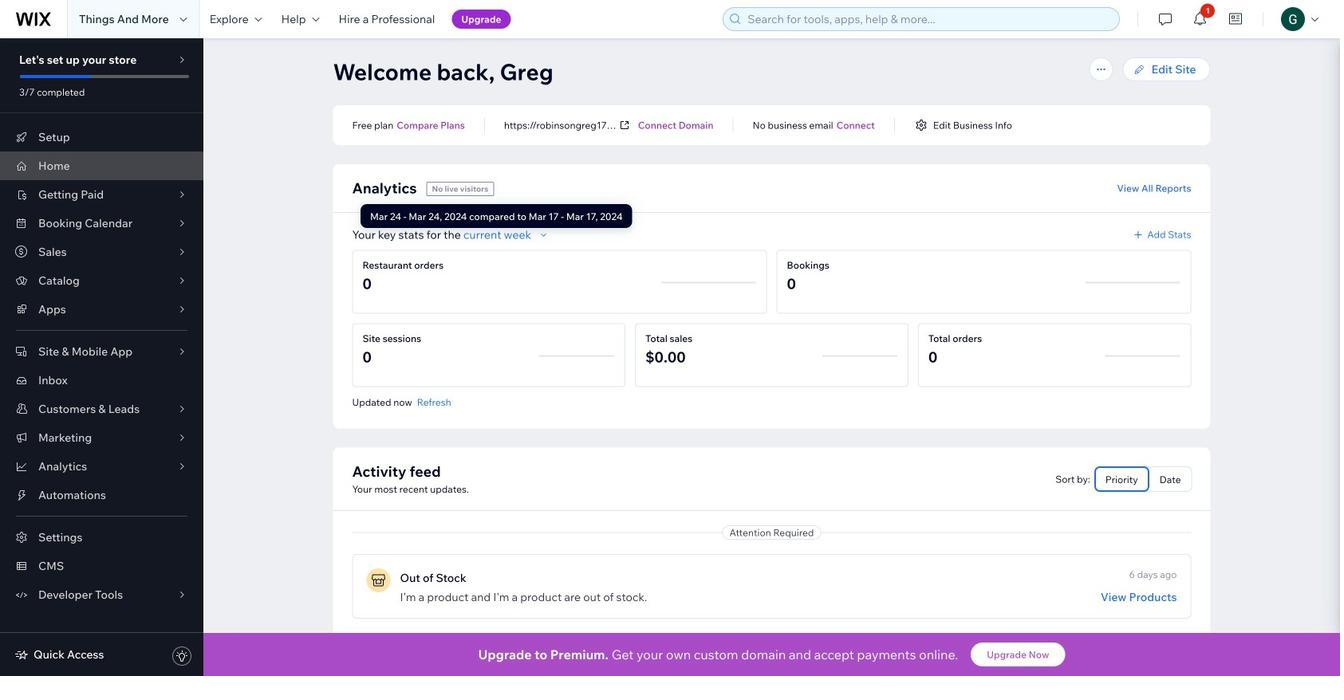 Task type: vqa. For each thing, say whether or not it's contained in the screenshot.
Sidebar element
yes



Task type: describe. For each thing, give the bounding box(es) containing it.
Search for tools, apps, help & more... field
[[743, 8, 1115, 30]]

sidebar element
[[0, 38, 203, 677]]



